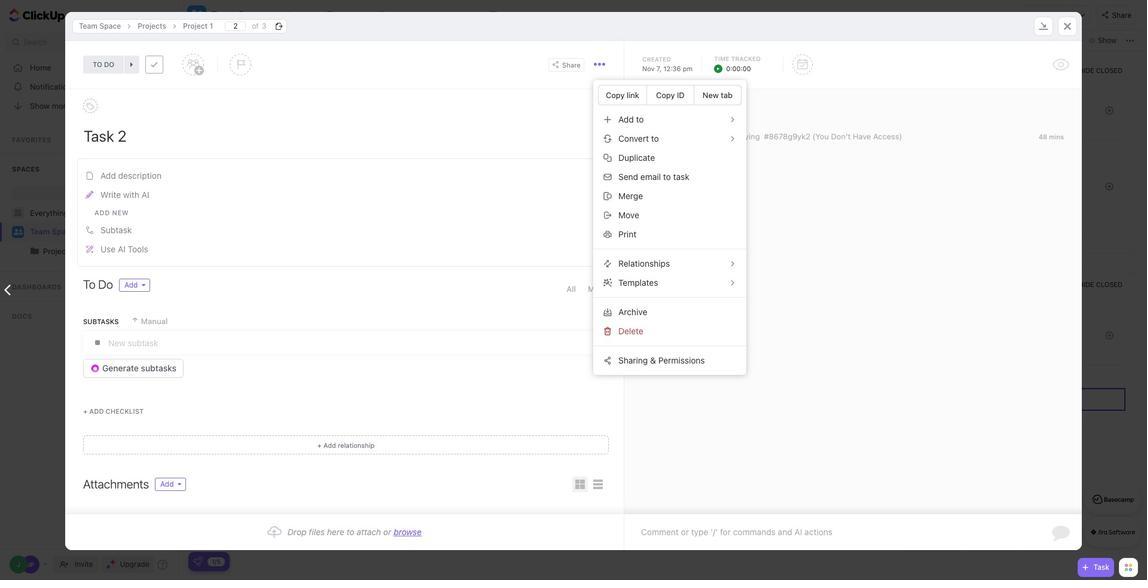 Task type: locate. For each thing, give the bounding box(es) containing it.
0 vertical spatial projects
[[138, 21, 166, 30]]

new left tab
[[703, 90, 719, 100]]

2 vertical spatial team space
[[30, 227, 75, 236]]

1 horizontal spatial copy
[[656, 90, 675, 100]]

team space up set task position in this list number field
[[211, 10, 266, 20]]

id
[[677, 90, 685, 100]]

0 horizontal spatial 1
[[210, 21, 213, 30]]

0 vertical spatial hide closed
[[1079, 66, 1123, 74]]

everything link
[[0, 203, 181, 222]]

task left by
[[703, 132, 718, 141]]

add for add new
[[94, 209, 110, 217]]

to inside "dialog"
[[347, 527, 354, 537]]

to
[[636, 114, 644, 124], [651, 133, 659, 144], [663, 172, 671, 182], [347, 527, 354, 537]]

search down project 1 link
[[200, 36, 224, 45]]

1 horizontal spatial team space
[[79, 21, 121, 30]]

use
[[100, 244, 116, 254]]

task inside send email to task link
[[673, 172, 689, 182]]

0 vertical spatial ai
[[142, 190, 149, 200]]

add to
[[618, 114, 644, 124]]

hide closed button
[[1067, 64, 1126, 76], [1067, 279, 1126, 291]]

copying
[[731, 132, 760, 141]]

1 inside task locations element
[[210, 21, 213, 30]]

copy
[[606, 90, 625, 100], [656, 90, 675, 100]]

1 vertical spatial team space
[[79, 21, 121, 30]]

2 horizontal spatial team
[[211, 10, 236, 20]]

team space link up the use
[[30, 222, 170, 242]]

1 vertical spatial team
[[79, 21, 98, 30]]

2 horizontal spatial team space
[[211, 10, 266, 20]]

sidebar navigation
[[0, 0, 181, 580]]

0 horizontal spatial ai
[[118, 244, 126, 254]]

0 vertical spatial team space link
[[73, 19, 127, 33]]

copy inside button
[[606, 90, 625, 100]]

1 horizontal spatial task
[[703, 132, 718, 141]]

1 right project
[[210, 21, 213, 30]]

new for new space
[[75, 189, 91, 197]]

1 copy from the left
[[606, 90, 625, 100]]

checklist
[[106, 407, 144, 415]]

space up add new
[[93, 189, 114, 197]]

1 vertical spatial share button
[[548, 58, 584, 71]]

1 horizontal spatial new
[[703, 90, 719, 100]]

0 horizontal spatial share
[[562, 61, 581, 68]]

projects link up to
[[1, 242, 170, 261]]

1 horizontal spatial team
[[79, 21, 98, 30]]

0 horizontal spatial projects
[[43, 246, 73, 256]]

0 vertical spatial share
[[1112, 11, 1132, 20]]

2 hide closed from the top
[[1079, 281, 1123, 288]]

attachments
[[83, 477, 149, 491]]

share for top share button
[[1112, 11, 1132, 20]]

task for this
[[703, 132, 718, 141]]

(you
[[813, 132, 829, 141]]

1 horizontal spatial share
[[1112, 11, 1132, 20]]

ai right the use
[[118, 244, 126, 254]]

team up set task position in this list number field
[[211, 10, 236, 20]]

this
[[688, 132, 701, 141]]

1 horizontal spatial projects
[[138, 21, 166, 30]]

docs
[[12, 312, 32, 320]]

0 horizontal spatial team
[[30, 227, 50, 236]]

share inside task details "element"
[[562, 61, 581, 68]]

to inside dropdown button
[[636, 114, 644, 124]]

search inside sidebar navigation
[[23, 38, 47, 47]]

1 horizontal spatial search
[[200, 36, 224, 45]]

space inside task locations element
[[99, 21, 121, 30]]

1 vertical spatial hide
[[1079, 281, 1094, 288]]

pencil alt image
[[86, 191, 94, 199]]

team space inside task locations element
[[79, 21, 121, 30]]

search
[[200, 36, 224, 45], [23, 38, 47, 47]]

1 closed from the top
[[1096, 66, 1123, 74]]

pm
[[683, 65, 693, 72]]

new tab
[[703, 90, 733, 100]]

+ add checklist
[[83, 407, 144, 415]]

0 vertical spatial 1
[[210, 21, 213, 30]]

board
[[338, 10, 362, 20]]

0 vertical spatial closed
[[1096, 66, 1123, 74]]

Search tasks... text field
[[200, 32, 300, 49]]

1 vertical spatial ai
[[118, 244, 126, 254]]

nov
[[642, 65, 655, 72]]

calendar
[[389, 10, 425, 20]]

ai inside button
[[142, 190, 149, 200]]

convert
[[618, 133, 649, 144]]

space up the of
[[238, 10, 266, 20]]

project 1
[[183, 21, 213, 30]]

to right convert
[[651, 133, 659, 144]]

project 1 link
[[177, 19, 219, 33]]

0 vertical spatial share button
[[1097, 5, 1136, 25]]

mins
[[1049, 133, 1064, 141]]

notifications
[[30, 82, 76, 91]]

search up the home
[[23, 38, 47, 47]]

templates button
[[598, 273, 742, 292]]

task details element
[[65, 41, 1082, 89]]

0 vertical spatial hide closed button
[[1067, 64, 1126, 76]]

to right here
[[347, 527, 354, 537]]

add
[[618, 114, 634, 124], [100, 170, 116, 181], [94, 209, 110, 217], [89, 407, 104, 415]]

generate subtasks button
[[83, 359, 184, 378]]

home
[[30, 63, 51, 72]]

space down everything
[[52, 227, 75, 236]]

team
[[211, 10, 236, 20], [79, 21, 98, 30], [30, 227, 50, 236]]

ai right with
[[142, 190, 149, 200]]

send email to task link
[[598, 167, 742, 187]]

table link
[[502, 0, 528, 30]]

team space link up home "link"
[[73, 19, 127, 33]]

1 vertical spatial projects
[[43, 246, 73, 256]]

time
[[714, 55, 729, 62]]

list
[[297, 10, 311, 20]]

1 right the ‎task
[[259, 349, 262, 359]]

0 vertical spatial hide
[[1079, 66, 1094, 74]]

add right +
[[89, 407, 104, 415]]

use ai tools
[[100, 244, 148, 254]]

mine link
[[588, 279, 606, 299]]

projects up ⌘k at the top of page
[[138, 21, 166, 30]]

user friends image
[[13, 228, 22, 236]]

show
[[30, 101, 50, 110]]

onboarding checklist button image
[[193, 557, 203, 566]]

team down everything
[[30, 227, 50, 236]]

ai
[[142, 190, 149, 200], [118, 244, 126, 254]]

or
[[383, 527, 391, 537]]

search for search tasks...
[[200, 36, 224, 45]]

new
[[703, 90, 719, 100], [75, 189, 91, 197]]

space up home "link"
[[99, 21, 121, 30]]

automations button
[[1018, 6, 1073, 24]]

0 horizontal spatial share button
[[548, 58, 584, 71]]

share for share button inside the task details "element"
[[562, 61, 581, 68]]

projects link up ⌘k at the top of page
[[132, 19, 172, 33]]

add inside add to dropdown button
[[618, 114, 634, 124]]

table
[[502, 10, 523, 20]]

add left new
[[94, 209, 110, 217]]

space for team space link to the top
[[99, 21, 121, 30]]

everything
[[30, 208, 68, 217]]

1 vertical spatial hide closed button
[[1067, 279, 1126, 291]]

0 horizontal spatial search
[[23, 38, 47, 47]]

new up everything link
[[75, 189, 91, 197]]

upgrade
[[120, 560, 149, 569]]

‎task 1
[[239, 349, 262, 359]]

task for to
[[673, 172, 689, 182]]

tasks...
[[226, 36, 250, 45]]

access)
[[873, 132, 902, 141]]

1 vertical spatial share
[[562, 61, 581, 68]]

0 horizontal spatial new
[[75, 189, 91, 197]]

team space inside sidebar navigation
[[30, 227, 75, 236]]

all
[[567, 284, 576, 294]]

browse
[[394, 527, 422, 537]]

assignees button
[[1027, 33, 1083, 48]]

0 vertical spatial task
[[703, 132, 718, 141]]

sharing
[[618, 355, 648, 365]]

0 horizontal spatial copy
[[606, 90, 625, 100]]

move
[[618, 210, 639, 220]]

files
[[309, 527, 325, 537]]

projects down everything
[[43, 246, 73, 256]]

hide closed
[[1079, 66, 1123, 74], [1079, 281, 1123, 288]]

new inside sidebar navigation
[[75, 189, 91, 197]]

1 vertical spatial team space link
[[30, 222, 170, 242]]

copy left id
[[656, 90, 675, 100]]

1 vertical spatial closed
[[1096, 281, 1123, 288]]

relationships
[[618, 258, 670, 269]]

task inside "dialog"
[[703, 132, 718, 141]]

team space
[[211, 10, 266, 20], [79, 21, 121, 30], [30, 227, 75, 236]]

task
[[703, 132, 718, 141], [673, 172, 689, 182]]

1 horizontal spatial 1
[[259, 349, 262, 359]]

team space down everything
[[30, 227, 75, 236]]

add up write at the top
[[100, 170, 116, 181]]

1 horizontal spatial ai
[[142, 190, 149, 200]]

copy left "link"
[[606, 90, 625, 100]]

to up convert to
[[636, 114, 644, 124]]

me
[[1012, 36, 1022, 45]]

new
[[112, 209, 129, 217]]

team space up home "link"
[[79, 21, 121, 30]]

0 vertical spatial team
[[211, 10, 236, 20]]

1 horizontal spatial share button
[[1097, 5, 1136, 25]]

add up convert
[[618, 114, 634, 124]]

task
[[1094, 563, 1109, 572]]

more
[[52, 101, 70, 110]]

1 vertical spatial new
[[75, 189, 91, 197]]

add inside add description button
[[100, 170, 116, 181]]

created nov 7, 12:36 pm
[[642, 56, 693, 72]]

convert to button
[[598, 129, 742, 148]]

task down duplicate link
[[673, 172, 689, 182]]

1 vertical spatial task
[[673, 172, 689, 182]]

0 horizontal spatial team space
[[30, 227, 75, 236]]

7,
[[657, 65, 662, 72]]

projects link down subtask
[[43, 242, 170, 261]]

dialog
[[65, 12, 1082, 550]]

0 horizontal spatial task
[[673, 172, 689, 182]]

1 vertical spatial hide closed
[[1079, 281, 1123, 288]]

2 hide closed button from the top
[[1067, 279, 1126, 291]]

archive
[[618, 307, 647, 317]]

0 vertical spatial new
[[703, 90, 719, 100]]

0 vertical spatial team space
[[211, 10, 266, 20]]

task locations element
[[65, 12, 1082, 41]]

1 vertical spatial 1
[[259, 349, 262, 359]]

share button inside task details "element"
[[548, 58, 584, 71]]

search for search
[[23, 38, 47, 47]]

2 copy from the left
[[656, 90, 675, 100]]

dashboards
[[12, 283, 61, 291]]

2 vertical spatial team
[[30, 227, 50, 236]]

space inside button
[[238, 10, 266, 20]]

team up home "link"
[[79, 21, 98, 30]]

copy inside button
[[656, 90, 675, 100]]

team space link
[[73, 19, 127, 33], [30, 222, 170, 242]]

generate
[[102, 363, 139, 373]]

closed
[[1096, 66, 1123, 74], [1096, 281, 1123, 288]]

created
[[658, 132, 686, 141]]



Task type: vqa. For each thing, say whether or not it's contained in the screenshot.
the ideas.
no



Task type: describe. For each thing, give the bounding box(es) containing it.
ai inside 'button'
[[118, 244, 126, 254]]

created
[[642, 56, 671, 63]]

space for team space button
[[238, 10, 266, 20]]

2 closed from the top
[[1096, 281, 1123, 288]]

send
[[618, 172, 638, 182]]

team space link inside sidebar navigation
[[30, 222, 170, 242]]

add to button
[[598, 110, 742, 129]]

copy link
[[606, 90, 639, 100]]

favorites button
[[0, 125, 181, 154]]

team space button
[[206, 2, 266, 28]]

48 mins
[[1039, 133, 1064, 141]]

copy for copy link
[[606, 90, 625, 100]]

drop
[[288, 527, 307, 537]]

#8678g9yk2
[[764, 132, 810, 141]]

12:36
[[664, 65, 681, 72]]

notifications link
[[0, 77, 181, 96]]

you
[[642, 132, 656, 141]]

2 hide from the top
[[1079, 281, 1094, 288]]

templates
[[618, 278, 658, 288]]

by
[[720, 132, 729, 141]]

task body element
[[65, 89, 624, 514]]

⌘k
[[155, 38, 167, 47]]

team space inside team space button
[[211, 10, 266, 20]]

minimize task image
[[1039, 22, 1048, 30]]

list link
[[297, 0, 316, 30]]

projects inside sidebar navigation
[[43, 246, 73, 256]]

generate subtasks
[[102, 363, 176, 373]]

48
[[1039, 133, 1047, 141]]

task settings image
[[598, 63, 601, 66]]

1/5
[[212, 558, 221, 565]]

1 for project 1
[[210, 21, 213, 30]]

search tasks...
[[200, 36, 250, 45]]

dialog containing to do
[[65, 12, 1082, 550]]

add for add description
[[100, 170, 116, 181]]

sharing & permissions
[[618, 355, 705, 365]]

add description
[[100, 170, 161, 181]]

1 for ‎task 1
[[259, 349, 262, 359]]

to do
[[83, 278, 113, 291]]

copy id button
[[646, 85, 694, 105]]

board link
[[338, 0, 367, 30]]

archive link
[[598, 303, 742, 322]]

duplicate
[[618, 153, 655, 163]]

show more
[[30, 101, 70, 110]]

link
[[627, 90, 639, 100]]

new for new tab
[[703, 90, 719, 100]]

new tab link
[[694, 85, 742, 105]]

sharing & permissions link
[[598, 351, 742, 370]]

relationships button
[[598, 254, 742, 273]]

projects inside task locations element
[[138, 21, 166, 30]]

merge
[[618, 191, 643, 201]]

me button
[[999, 33, 1027, 48]]

you created this task by copying #8678g9yk2 (you don't have access)
[[642, 132, 902, 141]]

team inside button
[[211, 10, 236, 20]]

email
[[640, 172, 661, 182]]

delete
[[618, 326, 643, 336]]

‎task
[[239, 349, 256, 359]]

of
[[252, 21, 259, 30]]

duplicate link
[[598, 148, 742, 167]]

permissions
[[658, 355, 705, 365]]

tab
[[721, 90, 733, 100]]

add new
[[94, 209, 129, 217]]

add description button
[[81, 166, 608, 185]]

favorites
[[12, 136, 51, 144]]

do
[[98, 278, 113, 291]]

‎task 1 link
[[236, 344, 791, 364]]

gantt link
[[452, 0, 479, 30]]

New subtask text field
[[108, 332, 605, 353]]

3
[[262, 21, 266, 30]]

add for add to
[[618, 114, 634, 124]]

1 hide closed from the top
[[1079, 66, 1123, 74]]

send email to task
[[618, 172, 689, 182]]

write
[[100, 190, 121, 200]]

to
[[83, 278, 96, 291]]

copy for copy id
[[656, 90, 675, 100]]

project
[[183, 21, 208, 30]]

have
[[853, 132, 871, 141]]

space for team space link inside the sidebar navigation
[[52, 227, 75, 236]]

here
[[327, 527, 344, 537]]

to inside dropdown button
[[651, 133, 659, 144]]

onboarding checklist button element
[[193, 557, 203, 566]]

+
[[83, 407, 87, 415]]

upgrade link
[[101, 556, 154, 573]]

tracked
[[731, 55, 761, 62]]

convert to
[[618, 133, 659, 144]]

merge link
[[598, 187, 742, 206]]

Edit task name text field
[[84, 126, 606, 146]]

team inside sidebar navigation
[[30, 227, 50, 236]]

team inside task locations element
[[79, 21, 98, 30]]

write with ai button
[[81, 185, 608, 205]]

subtask button
[[81, 221, 608, 240]]

1 hide from the top
[[1079, 66, 1094, 74]]

subtask
[[100, 225, 132, 235]]

to right email
[[663, 172, 671, 182]]

subtasks
[[141, 363, 176, 373]]

Set task position in this List number field
[[225, 21, 246, 31]]

print link
[[598, 225, 742, 244]]

move link
[[598, 206, 742, 225]]

1 hide closed button from the top
[[1067, 64, 1126, 76]]

all link
[[567, 279, 576, 299]]

attach
[[357, 527, 381, 537]]

gantt
[[452, 10, 474, 20]]

with
[[123, 190, 139, 200]]

don't
[[831, 132, 851, 141]]

drop files here to attach or browse
[[288, 527, 422, 537]]

invite
[[75, 560, 93, 569]]



